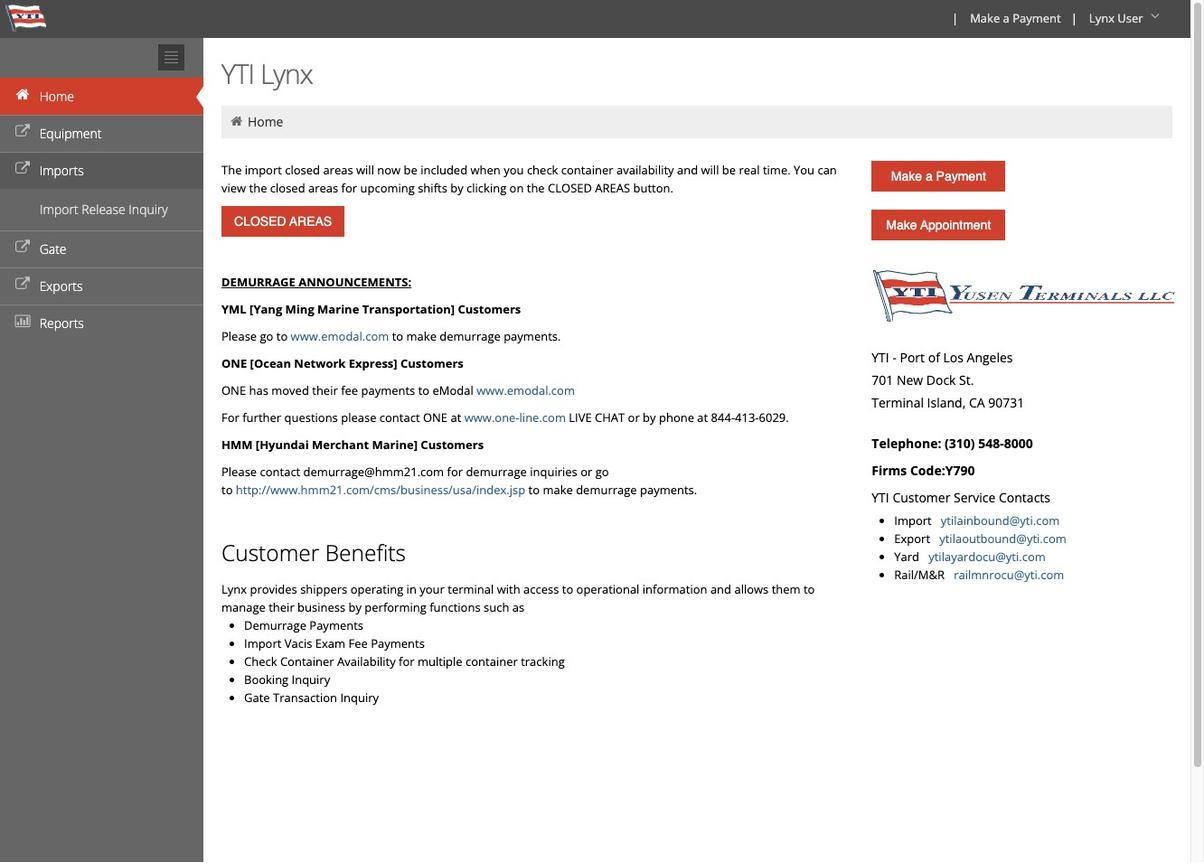 Task type: vqa. For each thing, say whether or not it's contained in the screenshot.


Task type: describe. For each thing, give the bounding box(es) containing it.
with
[[497, 582, 521, 598]]

1 horizontal spatial customer
[[893, 489, 951, 506]]

yti for yti customer service contacts
[[872, 489, 890, 506]]

1 vertical spatial make a payment link
[[872, 161, 1006, 192]]

demurrage inside please contact demurrage@hmm21.com for demurrage inquiries or go to
[[466, 464, 527, 480]]

and inside lynx provides shippers operating in your terminal with access to operational information and allows them to manage their business by performing functions such as demurrage payments import vacis exam fee payments check container availability for multiple container tracking booking inquiry gate transaction inquiry
[[711, 582, 732, 598]]

0 vertical spatial go
[[260, 328, 273, 345]]

lynx user
[[1090, 10, 1144, 26]]

1 vertical spatial make
[[892, 169, 922, 184]]

fee
[[349, 636, 368, 652]]

st.
[[960, 372, 974, 389]]

go inside please contact demurrage@hmm21.com for demurrage inquiries or go to
[[596, 464, 609, 480]]

www.one-
[[465, 410, 520, 426]]

http://www.hmm21.com/cms/business/usa/index.jsp link
[[236, 482, 526, 498]]

los
[[944, 349, 964, 366]]

business
[[298, 600, 346, 616]]

0 vertical spatial make a payment link
[[962, 0, 1068, 38]]

1 vertical spatial inquiry
[[292, 672, 330, 688]]

transaction
[[273, 690, 337, 706]]

[ocean
[[250, 355, 291, 372]]

external link image for exports
[[14, 279, 32, 291]]

gate link
[[0, 231, 203, 268]]

firms
[[872, 462, 907, 479]]

0 vertical spatial demurrage
[[440, 328, 501, 345]]

can
[[818, 162, 837, 178]]

ytilaoutbound@yti.com link
[[940, 531, 1067, 547]]

angeles
[[967, 349, 1013, 366]]

2 be from the left
[[722, 162, 736, 178]]

1 horizontal spatial their
[[312, 383, 338, 399]]

exports
[[39, 278, 83, 295]]

1 horizontal spatial payment
[[1013, 10, 1061, 26]]

included
[[421, 162, 468, 178]]

0 vertical spatial customers
[[458, 301, 521, 317]]

tracking
[[521, 654, 565, 670]]

customers for one [ocean network express] customers
[[401, 355, 464, 372]]

bar chart image
[[14, 316, 32, 328]]

code:y790
[[911, 462, 975, 479]]

telephone:
[[872, 435, 942, 452]]

closed
[[548, 180, 592, 196]]

chat
[[595, 410, 625, 426]]

1 vertical spatial closed
[[270, 180, 305, 196]]

0 vertical spatial or
[[628, 410, 640, 426]]

exports link
[[0, 268, 203, 305]]

multiple
[[418, 654, 463, 670]]

please for please go to www.emodal.com to make demurrage payments.
[[222, 328, 257, 345]]

demurrage@hmm21.com
[[304, 464, 444, 480]]

1 horizontal spatial payments
[[371, 636, 425, 652]]

manage
[[222, 600, 266, 616]]

import for import release inquiry
[[40, 201, 78, 218]]

lynx for provides
[[222, 582, 247, 598]]

1 horizontal spatial a
[[1004, 10, 1010, 26]]

appointment
[[921, 218, 991, 232]]

the
[[222, 162, 242, 178]]

reports link
[[0, 305, 203, 342]]

ytilainbound@yti.com link
[[941, 513, 1060, 529]]

customers for hmm [hyundai merchant marine] customers
[[421, 437, 484, 453]]

angle down image
[[1147, 10, 1165, 23]]

release
[[82, 201, 125, 218]]

imports
[[39, 162, 84, 179]]

inquiries
[[530, 464, 578, 480]]

ytilayardocu@yti.com link
[[929, 549, 1046, 565]]

import
[[245, 162, 282, 178]]

transportation]
[[362, 301, 455, 317]]

for inside lynx provides shippers operating in your terminal with access to operational information and allows them to manage their business by performing functions such as demurrage payments import vacis exam fee payments check container availability for multiple container tracking booking inquiry gate transaction inquiry
[[399, 654, 415, 670]]

moved
[[272, 383, 309, 399]]

http://www.hmm21.com/cms/business/usa/index.jsp
[[236, 482, 526, 498]]

marine
[[318, 301, 359, 317]]

contacts
[[999, 489, 1051, 506]]

0 vertical spatial home image
[[14, 89, 32, 101]]

lynx provides shippers operating in your terminal with access to operational information and allows them to manage their business by performing functions such as demurrage payments import vacis exam fee payments check container availability for multiple container tracking booking inquiry gate transaction inquiry
[[222, 582, 815, 706]]

for inside please contact demurrage@hmm21.com for demurrage inquiries or go to
[[447, 464, 463, 480]]

0 horizontal spatial home link
[[0, 78, 203, 115]]

shifts
[[418, 180, 448, 196]]

1 vertical spatial make a payment
[[892, 169, 987, 184]]

0 horizontal spatial customer
[[222, 538, 320, 568]]

(310)
[[945, 435, 975, 452]]

information
[[643, 582, 708, 598]]

0 vertical spatial closed
[[285, 162, 320, 178]]

and inside the import closed areas will now be included when you check container availability and will be real time.  you can view the closed areas for upcoming shifts by clicking on the closed areas button.
[[677, 162, 698, 178]]

1 the from the left
[[249, 180, 267, 196]]

real
[[739, 162, 760, 178]]

equipment
[[39, 125, 102, 142]]

shippers
[[300, 582, 348, 598]]

[yang
[[250, 301, 282, 317]]

90731
[[989, 394, 1025, 411]]

0 vertical spatial contact
[[380, 410, 420, 426]]

check
[[527, 162, 558, 178]]

one [ocean network express] customers
[[222, 355, 464, 372]]

make appointment
[[887, 218, 991, 232]]

marine]
[[372, 437, 418, 453]]

-
[[893, 349, 897, 366]]

demurrage announcements:
[[222, 274, 412, 290]]

0 horizontal spatial make
[[407, 328, 437, 345]]

further
[[243, 410, 281, 426]]

performing
[[365, 600, 427, 616]]

merchant
[[312, 437, 369, 453]]

0 vertical spatial make a payment
[[971, 10, 1061, 26]]

has
[[249, 383, 269, 399]]

www.emodal.com link for to make demurrage payments.
[[291, 328, 389, 345]]

booking
[[244, 672, 289, 688]]

0 horizontal spatial payment
[[937, 169, 987, 184]]

reports
[[39, 315, 84, 332]]

their inside lynx provides shippers operating in your terminal with access to operational information and allows them to manage their business by performing functions such as demurrage payments import vacis exam fee payments check container availability for multiple container tracking booking inquiry gate transaction inquiry
[[269, 600, 295, 616]]

emodal
[[433, 383, 474, 399]]

0 vertical spatial inquiry
[[129, 201, 168, 218]]

yti customer service contacts
[[872, 489, 1051, 506]]

to down the inquiries
[[529, 482, 540, 498]]

customer benefits
[[222, 538, 406, 568]]

2 vertical spatial one
[[423, 410, 448, 426]]

telephone: (310) 548-8000
[[872, 435, 1033, 452]]

yard
[[895, 549, 926, 565]]

2 at from the left
[[698, 410, 708, 426]]

island,
[[928, 394, 966, 411]]

by inside the import closed areas will now be included when you check container availability and will be real time.  you can view the closed areas for upcoming shifts by clicking on the closed areas button.
[[451, 180, 464, 196]]

1 horizontal spatial home
[[248, 113, 283, 130]]

them
[[772, 582, 801, 598]]

413-
[[735, 410, 759, 426]]

1 horizontal spatial make
[[543, 482, 573, 498]]

line.com
[[520, 410, 566, 426]]

exam
[[315, 636, 346, 652]]

1 vertical spatial home image
[[229, 115, 245, 128]]

0 horizontal spatial payments
[[310, 618, 364, 634]]

upcoming
[[360, 180, 415, 196]]

ytilayardocu@yti.com
[[929, 549, 1046, 565]]

1 at from the left
[[451, 410, 461, 426]]

dock
[[927, 372, 956, 389]]

0 vertical spatial payments.
[[504, 328, 561, 345]]

export
[[895, 531, 937, 547]]



Task type: locate. For each thing, give the bounding box(es) containing it.
ytilaoutbound@yti.com
[[940, 531, 1067, 547]]

import up export
[[895, 513, 932, 529]]

as
[[513, 600, 525, 616]]

1 vertical spatial customer
[[222, 538, 320, 568]]

yti lynx
[[222, 55, 313, 92]]

their up demurrage on the left bottom of page
[[269, 600, 295, 616]]

1 external link image from the top
[[14, 126, 32, 138]]

contact down "[hyundai"
[[260, 464, 300, 480]]

gate down booking
[[244, 690, 270, 706]]

one for one [ocean network express] customers
[[222, 355, 247, 372]]

0 vertical spatial and
[[677, 162, 698, 178]]

1 vertical spatial www.emodal.com
[[477, 383, 575, 399]]

0 vertical spatial gate
[[39, 241, 67, 258]]

1 horizontal spatial home link
[[248, 113, 283, 130]]

1 horizontal spatial will
[[701, 162, 719, 178]]

of
[[929, 349, 940, 366]]

0 vertical spatial for
[[341, 180, 357, 196]]

for
[[341, 180, 357, 196], [447, 464, 463, 480], [399, 654, 415, 670]]

go down the [yang
[[260, 328, 273, 345]]

their left fee at the left top of page
[[312, 383, 338, 399]]

external link image left imports
[[14, 163, 32, 175]]

inquiry right release
[[129, 201, 168, 218]]

the import closed areas will now be included when you check container availability and will be real time.  you can view the closed areas for upcoming shifts by clicking on the closed areas button.
[[222, 162, 837, 196]]

0 vertical spatial their
[[312, 383, 338, 399]]

0 horizontal spatial and
[[677, 162, 698, 178]]

1 vertical spatial container
[[466, 654, 518, 670]]

please inside please contact demurrage@hmm21.com for demurrage inquiries or go to
[[222, 464, 257, 480]]

lynx for user
[[1090, 10, 1115, 26]]

hmm
[[222, 437, 253, 453]]

home down 'yti lynx'
[[248, 113, 283, 130]]

1 vertical spatial by
[[643, 410, 656, 426]]

0 vertical spatial yti
[[222, 55, 254, 92]]

gate inside lynx provides shippers operating in your terminal with access to operational information and allows them to manage their business by performing functions such as demurrage payments import vacis exam fee payments check container availability for multiple container tracking booking inquiry gate transaction inquiry
[[244, 690, 270, 706]]

0 horizontal spatial will
[[356, 162, 374, 178]]

for inside the import closed areas will now be included when you check container availability and will be real time.  you can view the closed areas for upcoming shifts by clicking on the closed areas button.
[[341, 180, 357, 196]]

0 horizontal spatial www.emodal.com link
[[291, 328, 389, 345]]

customer up provides
[[222, 538, 320, 568]]

check
[[244, 654, 277, 670]]

1 horizontal spatial go
[[596, 464, 609, 480]]

0 horizontal spatial www.emodal.com
[[291, 328, 389, 345]]

provides
[[250, 582, 297, 598]]

to up [ocean
[[277, 328, 288, 345]]

0 horizontal spatial |
[[952, 10, 959, 26]]

external link image
[[14, 163, 32, 175], [14, 241, 32, 254]]

2 will from the left
[[701, 162, 719, 178]]

payments
[[361, 383, 415, 399]]

lynx inside lynx provides shippers operating in your terminal with access to operational information and allows them to manage their business by performing functions such as demurrage payments import vacis exam fee payments check container availability for multiple container tracking booking inquiry gate transaction inquiry
[[222, 582, 247, 598]]

0 horizontal spatial for
[[341, 180, 357, 196]]

ca
[[969, 394, 985, 411]]

by down operating
[[349, 600, 362, 616]]

1 horizontal spatial www.emodal.com link
[[477, 383, 575, 399]]

www.emodal.com up the www.one-line.com "link"
[[477, 383, 575, 399]]

areas left now
[[323, 162, 353, 178]]

1 horizontal spatial lynx
[[260, 55, 313, 92]]

for up the http://www.hmm21.com/cms/business/usa/index.jsp to make demurrage payments.
[[447, 464, 463, 480]]

2 vertical spatial yti
[[872, 489, 890, 506]]

2 horizontal spatial by
[[643, 410, 656, 426]]

1 vertical spatial external link image
[[14, 241, 32, 254]]

make inside make appointment link
[[887, 218, 918, 232]]

1 vertical spatial one
[[222, 383, 246, 399]]

701
[[872, 372, 894, 389]]

you
[[504, 162, 524, 178]]

service
[[954, 489, 996, 506]]

548-
[[979, 435, 1005, 452]]

please down hmm
[[222, 464, 257, 480]]

and left allows
[[711, 582, 732, 598]]

vacis
[[285, 636, 312, 652]]

1 horizontal spatial payments.
[[640, 482, 698, 498]]

by down included
[[451, 180, 464, 196]]

import inside import release inquiry link
[[40, 201, 78, 218]]

0 horizontal spatial at
[[451, 410, 461, 426]]

container
[[561, 162, 614, 178], [466, 654, 518, 670]]

1 vertical spatial areas
[[308, 180, 338, 196]]

rail/m&r
[[895, 567, 951, 583]]

by
[[451, 180, 464, 196], [643, 410, 656, 426], [349, 600, 362, 616]]

0 horizontal spatial the
[[249, 180, 267, 196]]

2 vertical spatial import
[[244, 636, 282, 652]]

2 vertical spatial customers
[[421, 437, 484, 453]]

yti for yti - port of los angeles 701 new dock st. terminal island, ca 90731
[[872, 349, 890, 366]]

external link image for gate
[[14, 241, 32, 254]]

customers
[[458, 301, 521, 317], [401, 355, 464, 372], [421, 437, 484, 453]]

1 vertical spatial gate
[[244, 690, 270, 706]]

2 vertical spatial lynx
[[222, 582, 247, 598]]

1 horizontal spatial at
[[698, 410, 708, 426]]

one has moved their fee payments to emodal www.emodal.com
[[222, 383, 575, 399]]

www.emodal.com link for one has moved their fee payments to emodal www.emodal.com
[[477, 383, 575, 399]]

0 horizontal spatial their
[[269, 600, 295, 616]]

2 horizontal spatial lynx
[[1090, 10, 1115, 26]]

container inside lynx provides shippers operating in your terminal with access to operational information and allows them to manage their business by performing functions such as demurrage payments import vacis exam fee payments check container availability for multiple container tracking booking inquiry gate transaction inquiry
[[466, 654, 518, 670]]

import for import ytilainbound@yti.com
[[895, 513, 932, 529]]

network
[[294, 355, 346, 372]]

closed right import
[[285, 162, 320, 178]]

home link down 'yti lynx'
[[248, 113, 283, 130]]

will left real
[[701, 162, 719, 178]]

lynx user link
[[1082, 0, 1171, 38]]

[hyundai
[[256, 437, 309, 453]]

firms code:y790
[[872, 462, 975, 479]]

0 vertical spatial a
[[1004, 10, 1010, 26]]

1 vertical spatial go
[[596, 464, 609, 480]]

0 horizontal spatial go
[[260, 328, 273, 345]]

2 | from the left
[[1071, 10, 1078, 26]]

areas
[[323, 162, 353, 178], [308, 180, 338, 196]]

home image up equipment link
[[14, 89, 32, 101]]

one left [ocean
[[222, 355, 247, 372]]

for left upcoming
[[341, 180, 357, 196]]

container up closed
[[561, 162, 614, 178]]

1 please from the top
[[222, 328, 257, 345]]

1 vertical spatial import
[[895, 513, 932, 529]]

to inside please contact demurrage@hmm21.com for demurrage inquiries or go to
[[222, 482, 233, 498]]

please for please contact demurrage@hmm21.com for demurrage inquiries or go to
[[222, 464, 257, 480]]

payments
[[310, 618, 364, 634], [371, 636, 425, 652]]

to right access
[[562, 582, 574, 598]]

external link image for imports
[[14, 163, 32, 175]]

home image
[[14, 89, 32, 101], [229, 115, 245, 128]]

railmnrocu@yti.com
[[954, 567, 1065, 583]]

1 horizontal spatial |
[[1071, 10, 1078, 26]]

live
[[569, 410, 592, 426]]

1 will from the left
[[356, 162, 374, 178]]

gate
[[39, 241, 67, 258], [244, 690, 270, 706]]

one for one has moved their fee payments to emodal www.emodal.com
[[222, 383, 246, 399]]

1 horizontal spatial import
[[244, 636, 282, 652]]

make appointment link
[[872, 210, 1006, 241]]

import release inquiry link
[[0, 196, 203, 223]]

in
[[407, 582, 417, 598]]

fee
[[341, 383, 358, 399]]

container left tracking
[[466, 654, 518, 670]]

0 vertical spatial one
[[222, 355, 247, 372]]

2 horizontal spatial import
[[895, 513, 932, 529]]

availability
[[337, 654, 396, 670]]

please go to www.emodal.com to make demurrage payments.
[[222, 328, 561, 345]]

1 horizontal spatial inquiry
[[292, 672, 330, 688]]

0 horizontal spatial be
[[404, 162, 418, 178]]

payment left lynx user
[[1013, 10, 1061, 26]]

yti for yti lynx
[[222, 55, 254, 92]]

inquiry down container
[[292, 672, 330, 688]]

a
[[1004, 10, 1010, 26], [926, 169, 933, 184]]

new
[[897, 372, 924, 389]]

2 the from the left
[[527, 180, 545, 196]]

import up check
[[244, 636, 282, 652]]

please
[[222, 328, 257, 345], [222, 464, 257, 480]]

external link image left equipment on the left of page
[[14, 126, 32, 138]]

2 vertical spatial for
[[399, 654, 415, 670]]

home up equipment on the left of page
[[39, 88, 74, 105]]

to down hmm
[[222, 482, 233, 498]]

payment up appointment
[[937, 169, 987, 184]]

demurrage
[[440, 328, 501, 345], [466, 464, 527, 480], [576, 482, 637, 498]]

1 be from the left
[[404, 162, 418, 178]]

external link image inside equipment link
[[14, 126, 32, 138]]

ming
[[285, 301, 315, 317]]

gate up exports
[[39, 241, 67, 258]]

areas left upcoming
[[308, 180, 338, 196]]

customers up emodal
[[401, 355, 464, 372]]

demurrage up the http://www.hmm21.com/cms/business/usa/index.jsp to make demurrage payments.
[[466, 464, 527, 480]]

at down emodal
[[451, 410, 461, 426]]

external link image
[[14, 126, 32, 138], [14, 279, 32, 291]]

0 vertical spatial make
[[971, 10, 1000, 26]]

external link image up bar chart image
[[14, 279, 32, 291]]

home image up the
[[229, 115, 245, 128]]

view
[[222, 180, 246, 196]]

please
[[341, 410, 377, 426]]

external link image inside exports 'link'
[[14, 279, 32, 291]]

2 vertical spatial inquiry
[[340, 690, 379, 706]]

home
[[39, 88, 74, 105], [248, 113, 283, 130]]

external link image inside gate 'link'
[[14, 241, 32, 254]]

1 horizontal spatial container
[[561, 162, 614, 178]]

1 vertical spatial make
[[543, 482, 573, 498]]

home link
[[0, 78, 203, 115], [248, 113, 283, 130]]

be right now
[[404, 162, 418, 178]]

www.emodal.com down marine
[[291, 328, 389, 345]]

0 vertical spatial home
[[39, 88, 74, 105]]

payments. down 'phone'
[[640, 482, 698, 498]]

by inside lynx provides shippers operating in your terminal with access to operational information and allows them to manage their business by performing functions such as demurrage payments import vacis exam fee payments check container availability for multiple container tracking booking inquiry gate transaction inquiry
[[349, 600, 362, 616]]

0 vertical spatial www.emodal.com link
[[291, 328, 389, 345]]

1 vertical spatial demurrage
[[466, 464, 527, 480]]

to right them at bottom right
[[804, 582, 815, 598]]

external link image for equipment
[[14, 126, 32, 138]]

0 horizontal spatial by
[[349, 600, 362, 616]]

1 horizontal spatial www.emodal.com
[[477, 383, 575, 399]]

0 vertical spatial make
[[407, 328, 437, 345]]

1 external link image from the top
[[14, 163, 32, 175]]

customers up the http://www.hmm21.com/cms/business/usa/index.jsp to make demurrage payments.
[[421, 437, 484, 453]]

inquiry down availability
[[340, 690, 379, 706]]

2 vertical spatial by
[[349, 600, 362, 616]]

customers right transportation]
[[458, 301, 521, 317]]

0 horizontal spatial payments.
[[504, 328, 561, 345]]

ytilainbound@yti.com
[[941, 513, 1060, 529]]

2 external link image from the top
[[14, 279, 32, 291]]

make
[[407, 328, 437, 345], [543, 482, 573, 498]]

customer down "firms code:y790" on the bottom right of the page
[[893, 489, 951, 506]]

to down transportation]
[[392, 328, 404, 345]]

will
[[356, 162, 374, 178], [701, 162, 719, 178]]

0 horizontal spatial home image
[[14, 89, 32, 101]]

make down the inquiries
[[543, 482, 573, 498]]

external link image inside imports link
[[14, 163, 32, 175]]

your
[[420, 582, 445, 598]]

1 horizontal spatial be
[[722, 162, 736, 178]]

be left real
[[722, 162, 736, 178]]

1 vertical spatial payments
[[371, 636, 425, 652]]

container
[[280, 654, 334, 670]]

gate inside 'link'
[[39, 241, 67, 258]]

844-
[[711, 410, 735, 426]]

or inside please contact demurrage@hmm21.com for demurrage inquiries or go to
[[581, 464, 593, 480]]

None submit
[[222, 206, 345, 237]]

0 horizontal spatial or
[[581, 464, 593, 480]]

8000
[[1005, 435, 1033, 452]]

yti inside "yti - port of los angeles 701 new dock st. terminal island, ca 90731"
[[872, 349, 890, 366]]

by left 'phone'
[[643, 410, 656, 426]]

2 please from the top
[[222, 464, 257, 480]]

the right on
[[527, 180, 545, 196]]

www.emodal.com link down marine
[[291, 328, 389, 345]]

demurrage
[[244, 618, 307, 634]]

imports link
[[0, 152, 203, 189]]

0 vertical spatial external link image
[[14, 126, 32, 138]]

announcements:
[[299, 274, 412, 290]]

payments. up the line.com on the top left of page
[[504, 328, 561, 345]]

import inside lynx provides shippers operating in your terminal with access to operational information and allows them to manage their business by performing functions such as demurrage payments import vacis exam fee payments check container availability for multiple container tracking booking inquiry gate transaction inquiry
[[244, 636, 282, 652]]

contact down one has moved their fee payments to emodal www.emodal.com
[[380, 410, 420, 426]]

home link up equipment on the left of page
[[0, 78, 203, 115]]

1 vertical spatial a
[[926, 169, 933, 184]]

import down imports
[[40, 201, 78, 218]]

or right the inquiries
[[581, 464, 593, 480]]

go right the inquiries
[[596, 464, 609, 480]]

0 horizontal spatial contact
[[260, 464, 300, 480]]

one left "has"
[[222, 383, 246, 399]]

please down yml at the left top of the page
[[222, 328, 257, 345]]

0 vertical spatial import
[[40, 201, 78, 218]]

payment
[[1013, 10, 1061, 26], [937, 169, 987, 184]]

operational
[[577, 582, 640, 598]]

2 vertical spatial demurrage
[[576, 482, 637, 498]]

for left multiple
[[399, 654, 415, 670]]

one down emodal
[[423, 410, 448, 426]]

1 vertical spatial for
[[447, 464, 463, 480]]

container inside the import closed areas will now be included when you check container availability and will be real time.  you can view the closed areas for upcoming shifts by clicking on the closed areas button.
[[561, 162, 614, 178]]

one
[[222, 355, 247, 372], [222, 383, 246, 399], [423, 410, 448, 426]]

|
[[952, 10, 959, 26], [1071, 10, 1078, 26]]

2 vertical spatial make
[[887, 218, 918, 232]]

1 vertical spatial please
[[222, 464, 257, 480]]

or right chat
[[628, 410, 640, 426]]

1 horizontal spatial home image
[[229, 115, 245, 128]]

www.emodal.com link up the www.one-line.com "link"
[[477, 383, 575, 399]]

time.
[[763, 162, 791, 178]]

1 | from the left
[[952, 10, 959, 26]]

1 vertical spatial payment
[[937, 169, 987, 184]]

demurrage down the inquiries
[[576, 482, 637, 498]]

at left 844-
[[698, 410, 708, 426]]

or
[[628, 410, 640, 426], [581, 464, 593, 480]]

1 vertical spatial contact
[[260, 464, 300, 480]]

2 external link image from the top
[[14, 241, 32, 254]]

the down import
[[249, 180, 267, 196]]

0 horizontal spatial gate
[[39, 241, 67, 258]]

0 vertical spatial lynx
[[1090, 10, 1115, 26]]

0 horizontal spatial import
[[40, 201, 78, 218]]

2 horizontal spatial inquiry
[[340, 690, 379, 706]]

yti - port of los angeles 701 new dock st. terminal island, ca 90731
[[872, 349, 1025, 411]]

for
[[222, 410, 240, 426]]

button.
[[634, 180, 674, 196]]

questions
[[284, 410, 338, 426]]

to left emodal
[[418, 383, 430, 399]]

demurrage up emodal
[[440, 328, 501, 345]]

payments up exam
[[310, 618, 364, 634]]

will left now
[[356, 162, 374, 178]]

payments up availability
[[371, 636, 425, 652]]

external link image up bar chart image
[[14, 241, 32, 254]]

1 vertical spatial their
[[269, 600, 295, 616]]

make down transportation]
[[407, 328, 437, 345]]

0 vertical spatial payments
[[310, 618, 364, 634]]

0 vertical spatial please
[[222, 328, 257, 345]]

on
[[510, 180, 524, 196]]

0 vertical spatial areas
[[323, 162, 353, 178]]

contact inside please contact demurrage@hmm21.com for demurrage inquiries or go to
[[260, 464, 300, 480]]

and right availability
[[677, 162, 698, 178]]

please contact demurrage@hmm21.com for demurrage inquiries or go to
[[222, 464, 609, 498]]

closed down import
[[270, 180, 305, 196]]

railmnrocu@yti.com link
[[954, 567, 1065, 583]]

user
[[1118, 10, 1144, 26]]



